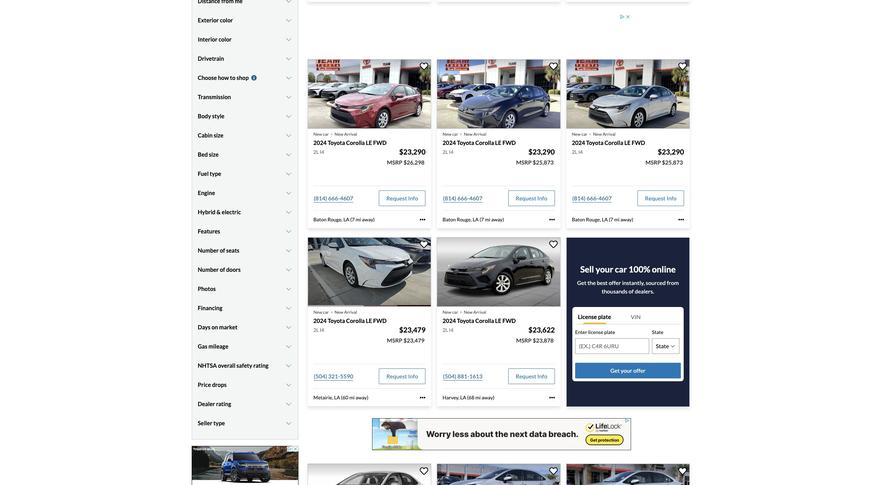 Task type: vqa. For each thing, say whether or not it's contained in the screenshot.


Task type: describe. For each thing, give the bounding box(es) containing it.
1 classic silver metallic 2024 toyota corolla le fwd sedan front-wheel drive null image from the left
[[437, 464, 561, 486]]

321-
[[328, 373, 340, 380]]

sourced
[[646, 280, 666, 286]]

request info for (504) 321-5590 button in the bottom of the page
[[386, 373, 418, 380]]

4607 for 3rd (814) 666-4607 button from the right
[[340, 195, 353, 202]]

toyota for the (504) 881-1613 button
[[457, 318, 474, 324]]

fwd for the red 2024 toyota corolla le fwd sedan front-wheel drive continuously variable transmission image
[[373, 139, 387, 146]]

request info for 3rd (814) 666-4607 button from the right
[[386, 195, 418, 202]]

le for ice cap 2024 toyota corolla le fwd sedan front-wheel drive continuously variable transmission image
[[366, 318, 372, 324]]

4607 for first (814) 666-4607 button from right
[[599, 195, 612, 202]]

(504) 321-5590 button
[[313, 369, 354, 385]]

doors
[[226, 267, 241, 273]]

100%
[[629, 264, 650, 275]]

chevron down image for dealer rating
[[285, 402, 292, 407]]

le for 'midnight black metallic 2024 toyota corolla le fwd sedan front-wheel drive continuously variable transmission' image
[[495, 318, 501, 324]]

· for 'midnight black metallic 2024 toyota corolla le fwd sedan front-wheel drive continuously variable transmission' image
[[460, 305, 462, 318]]

$23,290 msrp $25,873 for ellipsis h icon corresponding to $23,290 msrp $25,873's request info button's the silver 2024 toyota corolla le fwd sedan front-wheel drive continuously variable transmission image
[[646, 148, 684, 166]]

· for the red 2024 toyota corolla le fwd sedan front-wheel drive continuously variable transmission image
[[330, 127, 333, 140]]

type for fuel type
[[210, 171, 221, 177]]

number of doors
[[198, 267, 241, 273]]

harvey, la (68 mi away)
[[443, 395, 495, 401]]

3 666- from the left
[[587, 195, 599, 202]]

gas
[[198, 343, 207, 350]]

request info button for $23,290 msrp $26,298's ellipsis h icon
[[379, 191, 426, 206]]

(504) 321-5590
[[314, 373, 353, 380]]

of inside get the best offer instantly, sourced from thousands of dealers.
[[629, 288, 634, 295]]

mileage
[[208, 343, 228, 350]]

seller type
[[198, 420, 225, 427]]

sell
[[580, 264, 594, 275]]

thousands
[[602, 288, 628, 295]]

photos button
[[198, 280, 292, 298]]

$23,622 msrp $23,878
[[516, 326, 555, 344]]

days
[[198, 324, 210, 331]]

price
[[198, 382, 211, 389]]

(7 for 3rd (814) 666-4607 button from the right
[[350, 217, 355, 223]]

i4 for 'midnight black metallic 2024 toyota corolla le fwd sedan front-wheel drive continuously variable transmission' image
[[449, 327, 454, 333]]

1613
[[469, 373, 483, 380]]

offer inside get the best offer instantly, sourced from thousands of dealers.
[[609, 280, 621, 286]]

msrp for (504) 321-5590 button in the bottom of the page
[[387, 337, 402, 344]]

baton rouge, la (7 mi away) for first (814) 666-4607 button from right
[[572, 217, 633, 223]]

drivetrain
[[198, 55, 224, 62]]

away) for first (814) 666-4607 button from right
[[621, 217, 633, 223]]

enter license plate
[[575, 329, 615, 335]]

arrival for the red 2024 toyota corolla le fwd sedan front-wheel drive continuously variable transmission image
[[344, 132, 357, 137]]

get for get the best offer instantly, sourced from thousands of dealers.
[[577, 280, 586, 286]]

ice cap 2024 toyota corolla le fwd sedan front-wheel drive continuously variable transmission image
[[308, 238, 431, 307]]

drops
[[212, 382, 227, 389]]

(504) 881-1613 button
[[443, 369, 483, 385]]

engine button
[[198, 184, 292, 202]]

metairie,
[[313, 395, 333, 401]]

choose how to shop button
[[198, 69, 292, 87]]

instantly,
[[622, 280, 645, 286]]

info circle image
[[251, 75, 258, 81]]

dealer rating button
[[198, 396, 292, 414]]

chevron down image for bed size
[[285, 152, 292, 158]]

financing
[[198, 305, 222, 312]]

features
[[198, 228, 220, 235]]

request for second (814) 666-4607 button from the right
[[516, 195, 536, 202]]

2024 for ellipsis h icon corresponding to $23,290 msrp $25,873's request info button's the silver 2024 toyota corolla le fwd sedan front-wheel drive continuously variable transmission image
[[572, 139, 585, 146]]

price drops
[[198, 382, 227, 389]]

$25,873 for second (814) 666-4607 button from the right
[[533, 159, 554, 166]]

mi for first (814) 666-4607 button from right
[[614, 217, 620, 223]]

la for 3rd (814) 666-4607 button from the right
[[343, 217, 349, 223]]

body
[[198, 113, 211, 120]]

exterior
[[198, 17, 219, 24]]

dealer rating
[[198, 401, 231, 408]]

state
[[652, 329, 664, 335]]

mi for second (814) 666-4607 button from the right
[[485, 217, 490, 223]]

body style
[[198, 113, 224, 120]]

size for cabin size
[[214, 132, 223, 139]]

license plate tab
[[575, 310, 628, 324]]

2024 toyota corolla le fwd sedan front-wheel drive continuously variable transmission image
[[308, 464, 431, 486]]

881-
[[457, 373, 469, 380]]

info for ellipsis h icon corresponding to $23,290 msrp $25,873's request info button
[[667, 195, 677, 202]]

features button
[[198, 223, 292, 241]]

electric
[[222, 209, 241, 216]]

number for number of doors
[[198, 267, 219, 273]]

chevron down image for number of seats
[[285, 248, 292, 254]]

hybrid
[[198, 209, 216, 216]]

(504) 881-1613
[[443, 373, 483, 380]]

request info for first (814) 666-4607 button from right
[[645, 195, 677, 202]]

(7 for first (814) 666-4607 button from right
[[609, 217, 613, 223]]

3 (814) 666-4607 from the left
[[572, 195, 612, 202]]

red 2024 toyota corolla le fwd sedan front-wheel drive continuously variable transmission image
[[308, 59, 431, 129]]

number of seats button
[[198, 242, 292, 260]]

type for seller type
[[213, 420, 225, 427]]

transmission button
[[198, 88, 292, 106]]

harvey,
[[443, 395, 459, 401]]

number of doors button
[[198, 261, 292, 279]]

color for interior color
[[219, 36, 232, 43]]

Enter license plate field
[[576, 339, 649, 354]]

offer inside button
[[633, 367, 646, 374]]

best
[[597, 280, 608, 286]]

baton rouge, la (7 mi away) for 3rd (814) 666-4607 button from the right
[[313, 217, 375, 223]]

msrp for first (814) 666-4607 button from right
[[646, 159, 661, 166]]

baton rouge, la (7 mi away) for second (814) 666-4607 button from the right
[[443, 217, 504, 223]]

gas mileage
[[198, 343, 228, 350]]

$23,479 msrp $23,479
[[387, 326, 426, 344]]

2024 for 'midnight black metallic 2024 toyota corolla le fwd sedan front-wheel drive continuously variable transmission' image
[[443, 318, 456, 324]]

ellipsis h image for $23,290 msrp $25,873
[[678, 217, 684, 223]]

2 666- from the left
[[457, 195, 469, 202]]

license
[[578, 314, 597, 321]]

hybrid & electric
[[198, 209, 241, 216]]

fwd for 'midnight black metallic 2024 toyota corolla le fwd sedan front-wheel drive continuously variable transmission' image
[[502, 318, 516, 324]]

ellipsis h image for $23,479 msrp $23,479
[[420, 395, 426, 401]]

fuel type
[[198, 171, 221, 177]]

chevron down image for hybrid & electric
[[285, 210, 292, 215]]

1 (814) 666-4607 from the left
[[314, 195, 353, 202]]

5590
[[340, 373, 353, 380]]

1 vertical spatial rating
[[216, 401, 231, 408]]

get your offer
[[610, 367, 646, 374]]

corolla for (504) 321-5590 button in the bottom of the page
[[346, 318, 365, 324]]

$23,290 msrp $26,298
[[387, 148, 426, 166]]

1 (814) 666-4607 button from the left
[[313, 191, 354, 206]]

gas mileage button
[[198, 338, 292, 356]]

2l for ice cap 2024 toyota corolla le fwd sedan front-wheel drive continuously variable transmission image
[[313, 327, 319, 333]]

fwd for ice cap 2024 toyota corolla le fwd sedan front-wheel drive continuously variable transmission image
[[373, 318, 387, 324]]

online
[[652, 264, 676, 275]]

info for request info button for ellipsis h icon for $23,622 msrp $23,878
[[537, 373, 547, 380]]

cabin
[[198, 132, 213, 139]]

interior
[[198, 36, 218, 43]]

request info for second (814) 666-4607 button from the right
[[516, 195, 547, 202]]

midnight black metallic 2024 toyota corolla le fwd sedan front-wheel drive continuously variable transmission image
[[437, 238, 561, 307]]

la for first (814) 666-4607 button from right
[[602, 217, 608, 223]]

your for offer
[[621, 367, 632, 374]]

2024 for ice cap 2024 toyota corolla le fwd sedan front-wheel drive continuously variable transmission image
[[313, 318, 327, 324]]

silver 2024 toyota corolla le fwd sedan front-wheel drive continuously variable transmission image for ellipsis h icon corresponding to $23,290 msrp $25,873's request info button
[[566, 59, 690, 129]]

of for seats
[[220, 247, 225, 254]]

chevron down image for exterior color
[[285, 18, 292, 23]]

exterior color
[[198, 17, 233, 24]]

2 (814) 666-4607 from the left
[[443, 195, 483, 202]]

chevron down image for gas mileage
[[285, 344, 292, 350]]

drivetrain button
[[198, 50, 292, 68]]

on
[[212, 324, 218, 331]]

i4 for the silver 2024 toyota corolla le fwd sedan front-wheel drive continuously variable transmission image associated with request info button associated with ellipsis h image
[[449, 149, 454, 155]]

$23,622
[[529, 326, 555, 335]]

interior color
[[198, 36, 232, 43]]

interior color button
[[198, 31, 292, 48]]

new car · new arrival 2024 toyota corolla le fwd for ice cap 2024 toyota corolla le fwd sedan front-wheel drive continuously variable transmission image
[[313, 305, 387, 324]]

chevron down image for transmission
[[285, 94, 292, 100]]

i4 for ellipsis h icon corresponding to $23,290 msrp $25,873's request info button's the silver 2024 toyota corolla le fwd sedan front-wheel drive continuously variable transmission image
[[578, 149, 583, 155]]

new car · new arrival 2024 toyota corolla le fwd for ellipsis h icon corresponding to $23,290 msrp $25,873's request info button's the silver 2024 toyota corolla le fwd sedan front-wheel drive continuously variable transmission image
[[572, 127, 645, 146]]

metairie, la (60 mi away)
[[313, 395, 368, 401]]

1 vertical spatial $23,479
[[403, 337, 425, 344]]

bed size
[[198, 151, 219, 158]]



Task type: locate. For each thing, give the bounding box(es) containing it.
toyota
[[328, 139, 345, 146], [457, 139, 474, 146], [586, 139, 604, 146], [328, 318, 345, 324], [457, 318, 474, 324]]

0 horizontal spatial (504)
[[314, 373, 327, 380]]

2 vertical spatial of
[[629, 288, 634, 295]]

price drops button
[[198, 377, 292, 394]]

2 $23,290 msrp $25,873 from the left
[[646, 148, 684, 166]]

chevron down image inside gas mileage dropdown button
[[285, 344, 292, 350]]

toyota for first (814) 666-4607 button from right
[[586, 139, 604, 146]]

chevron down image
[[285, 18, 292, 23], [285, 37, 292, 42], [285, 75, 292, 81], [285, 94, 292, 100], [285, 114, 292, 119], [285, 133, 292, 138], [285, 171, 292, 177], [285, 229, 292, 235], [285, 248, 292, 254], [285, 267, 292, 273], [285, 286, 292, 292], [285, 325, 292, 331], [285, 344, 292, 350], [285, 363, 292, 369], [285, 421, 292, 427]]

fuel
[[198, 171, 209, 177]]

$23,290 msrp $25,873 for the silver 2024 toyota corolla le fwd sedan front-wheel drive continuously variable transmission image associated with request info button associated with ellipsis h image
[[516, 148, 555, 166]]

5 chevron down image from the top
[[285, 210, 292, 215]]

2l for the red 2024 toyota corolla le fwd sedan front-wheel drive continuously variable transmission image
[[313, 149, 319, 155]]

msrp inside $23,479 msrp $23,479
[[387, 337, 402, 344]]

get the best offer instantly, sourced from thousands of dealers.
[[577, 280, 679, 295]]

1 vertical spatial plate
[[604, 329, 615, 335]]

hybrid & electric button
[[198, 204, 292, 221]]

1 baton from the left
[[313, 217, 327, 223]]

request info for the (504) 881-1613 button
[[516, 373, 547, 380]]

seller
[[198, 420, 212, 427]]

away) for 3rd (814) 666-4607 button from the right
[[362, 217, 375, 223]]

0 vertical spatial $23,479
[[399, 326, 426, 335]]

4 chevron down image from the top
[[285, 190, 292, 196]]

1 $25,873 from the left
[[533, 159, 554, 166]]

from
[[667, 280, 679, 286]]

2 horizontal spatial 666-
[[587, 195, 599, 202]]

new car · new arrival 2024 toyota corolla le fwd
[[313, 127, 387, 146], [443, 127, 516, 146], [572, 127, 645, 146], [313, 305, 387, 324], [443, 305, 516, 324]]

size right cabin
[[214, 132, 223, 139]]

0 horizontal spatial (814) 666-4607
[[314, 195, 353, 202]]

request info button for ellipsis h icon for $23,622 msrp $23,878
[[508, 369, 555, 385]]

of left seats
[[220, 247, 225, 254]]

bed size button
[[198, 146, 292, 164]]

request
[[386, 195, 407, 202], [516, 195, 536, 202], [645, 195, 666, 202], [386, 373, 407, 380], [516, 373, 536, 380]]

0 horizontal spatial baton
[[313, 217, 327, 223]]

fwd
[[373, 139, 387, 146], [502, 139, 516, 146], [632, 139, 645, 146], [373, 318, 387, 324], [502, 318, 516, 324]]

0 vertical spatial get
[[577, 280, 586, 286]]

2 number from the top
[[198, 267, 219, 273]]

cabin size button
[[198, 127, 292, 145]]

new car · new arrival 2024 toyota corolla le fwd for 'midnight black metallic 2024 toyota corolla le fwd sedan front-wheel drive continuously variable transmission' image
[[443, 305, 516, 324]]

chevron down image inside drivetrain dropdown button
[[285, 56, 292, 62]]

1 vertical spatial size
[[209, 151, 219, 158]]

msrp for the (504) 881-1613 button
[[516, 337, 532, 344]]

1 horizontal spatial offer
[[633, 367, 646, 374]]

0 vertical spatial plate
[[598, 314, 611, 321]]

2 horizontal spatial (814) 666-4607 button
[[572, 191, 612, 206]]

0 horizontal spatial 666-
[[328, 195, 340, 202]]

chevron down image inside engine dropdown button
[[285, 190, 292, 196]]

3 4607 from the left
[[599, 195, 612, 202]]

6 chevron down image from the top
[[285, 133, 292, 138]]

0 horizontal spatial silver 2024 toyota corolla le fwd sedan front-wheel drive continuously variable transmission image
[[437, 59, 561, 129]]

sell your car 100% online
[[580, 264, 676, 275]]

chevron down image for financing
[[285, 306, 292, 311]]

1 horizontal spatial rating
[[253, 363, 269, 369]]

2 horizontal spatial (814)
[[572, 195, 586, 202]]

chevron down image for number of doors
[[285, 267, 292, 273]]

nhtsa overall safety rating
[[198, 363, 269, 369]]

transmission
[[198, 94, 231, 100]]

1 vertical spatial get
[[610, 367, 620, 374]]

number for number of seats
[[198, 247, 219, 254]]

msrp
[[387, 159, 402, 166], [516, 159, 532, 166], [646, 159, 661, 166], [387, 337, 402, 344], [516, 337, 532, 344]]

2 (814) 666-4607 button from the left
[[443, 191, 483, 206]]

request for (504) 321-5590 button in the bottom of the page
[[386, 373, 407, 380]]

1 4607 from the left
[[340, 195, 353, 202]]

0 horizontal spatial $23,290
[[399, 148, 426, 156]]

bed
[[198, 151, 208, 158]]

1 horizontal spatial get
[[610, 367, 620, 374]]

arrival for 'midnight black metallic 2024 toyota corolla le fwd sedan front-wheel drive continuously variable transmission' image
[[473, 310, 486, 315]]

your inside button
[[621, 367, 632, 374]]

photos
[[198, 286, 216, 293]]

$25,873 for first (814) 666-4607 button from right
[[662, 159, 683, 166]]

1 rouge, from the left
[[328, 217, 342, 223]]

12 chevron down image from the top
[[285, 325, 292, 331]]

baton for second (814) 666-4607 button from the right
[[443, 217, 456, 223]]

1 horizontal spatial silver 2024 toyota corolla le fwd sedan front-wheel drive continuously variable transmission image
[[566, 59, 690, 129]]

color for exterior color
[[220, 17, 233, 24]]

request for 3rd (814) 666-4607 button from the right
[[386, 195, 407, 202]]

i4 for the red 2024 toyota corolla le fwd sedan front-wheel drive continuously variable transmission image
[[320, 149, 324, 155]]

(504) for $23,622
[[443, 373, 456, 380]]

days on market button
[[198, 319, 292, 337]]

chevron down image for engine
[[285, 190, 292, 196]]

get for get your offer
[[610, 367, 620, 374]]

car
[[323, 132, 329, 137], [452, 132, 458, 137], [581, 132, 587, 137], [615, 264, 627, 275], [323, 310, 329, 315], [452, 310, 458, 315]]

2l i4
[[313, 149, 324, 155], [443, 149, 454, 155], [572, 149, 583, 155], [313, 327, 324, 333], [443, 327, 454, 333]]

request for first (814) 666-4607 button from right
[[645, 195, 666, 202]]

0 horizontal spatial baton rouge, la (7 mi away)
[[313, 217, 375, 223]]

the
[[588, 280, 596, 286]]

rouge, for 3rd (814) 666-4607 button from the right
[[328, 217, 342, 223]]

chevron down image inside price drops dropdown button
[[285, 383, 292, 388]]

plate
[[598, 314, 611, 321], [604, 329, 615, 335]]

1 vertical spatial color
[[219, 36, 232, 43]]

10 chevron down image from the top
[[285, 267, 292, 273]]

le for the red 2024 toyota corolla le fwd sedan front-wheel drive continuously variable transmission image
[[366, 139, 372, 146]]

1 horizontal spatial rouge,
[[457, 217, 472, 223]]

type right the seller
[[213, 420, 225, 427]]

chevron down image inside body style dropdown button
[[285, 114, 292, 119]]

2 4607 from the left
[[469, 195, 483, 202]]

1 $23,290 msrp $25,873 from the left
[[516, 148, 555, 166]]

color right exterior
[[220, 17, 233, 24]]

1 number from the top
[[198, 247, 219, 254]]

color inside dropdown button
[[220, 17, 233, 24]]

dealers.
[[635, 288, 654, 295]]

info
[[408, 195, 418, 202], [537, 195, 547, 202], [667, 195, 677, 202], [408, 373, 418, 380], [537, 373, 547, 380]]

away) for second (814) 666-4607 button from the right
[[491, 217, 504, 223]]

2 horizontal spatial 4607
[[599, 195, 612, 202]]

chevron down image inside fuel type dropdown button
[[285, 171, 292, 177]]

$25,873
[[533, 159, 554, 166], [662, 159, 683, 166]]

corolla for the (504) 881-1613 button
[[475, 318, 494, 324]]

new
[[313, 132, 322, 137], [335, 132, 343, 137], [443, 132, 451, 137], [464, 132, 473, 137], [572, 132, 581, 137], [593, 132, 602, 137], [313, 310, 322, 315], [335, 310, 343, 315], [443, 310, 451, 315], [464, 310, 473, 315]]

i4 for ice cap 2024 toyota corolla le fwd sedan front-wheel drive continuously variable transmission image
[[320, 327, 324, 333]]

chevron down image inside dealer rating dropdown button
[[285, 402, 292, 407]]

2 silver 2024 toyota corolla le fwd sedan front-wheel drive continuously variable transmission image from the left
[[566, 59, 690, 129]]

enter
[[575, 329, 587, 335]]

your up the best
[[596, 264, 613, 275]]

silver 2024 toyota corolla le fwd sedan front-wheel drive continuously variable transmission image for request info button associated with ellipsis h image
[[437, 59, 561, 129]]

0 vertical spatial your
[[596, 264, 613, 275]]

11 chevron down image from the top
[[285, 286, 292, 292]]

mi for 3rd (814) 666-4607 button from the right
[[356, 217, 361, 223]]

0 horizontal spatial rating
[[216, 401, 231, 408]]

request info button
[[379, 191, 426, 206], [508, 191, 555, 206], [638, 191, 684, 206], [379, 369, 426, 385], [508, 369, 555, 385]]

1 horizontal spatial (814) 666-4607 button
[[443, 191, 483, 206]]

1 vertical spatial type
[[213, 420, 225, 427]]

2 $25,873 from the left
[[662, 159, 683, 166]]

2024 for the silver 2024 toyota corolla le fwd sedan front-wheel drive continuously variable transmission image associated with request info button associated with ellipsis h image
[[443, 139, 456, 146]]

0 vertical spatial offer
[[609, 280, 621, 286]]

nhtsa overall safety rating button
[[198, 357, 292, 375]]

corolla for first (814) 666-4607 button from right
[[605, 139, 623, 146]]

to
[[230, 74, 235, 81]]

(7 for second (814) 666-4607 button from the right
[[480, 217, 484, 223]]

body style button
[[198, 108, 292, 125]]

msrp inside "$23,290 msrp $26,298"
[[387, 159, 402, 166]]

mi
[[356, 217, 361, 223], [485, 217, 490, 223], [614, 217, 620, 223], [349, 395, 355, 401], [475, 395, 481, 401]]

1 vertical spatial of
[[220, 267, 225, 273]]

color
[[220, 17, 233, 24], [219, 36, 232, 43]]

chevron down image inside seller type dropdown button
[[285, 421, 292, 427]]

2 horizontal spatial baton
[[572, 217, 585, 223]]

get inside get your offer button
[[610, 367, 620, 374]]

1 silver 2024 toyota corolla le fwd sedan front-wheel drive continuously variable transmission image from the left
[[437, 59, 561, 129]]

1 horizontal spatial your
[[621, 367, 632, 374]]

chevron down image for features
[[285, 229, 292, 235]]

1 horizontal spatial baton rouge, la (7 mi away)
[[443, 217, 504, 223]]

1 (504) from the left
[[314, 373, 327, 380]]

chevron down image for cabin size
[[285, 133, 292, 138]]

choose how to shop
[[198, 74, 249, 81]]

$23,290
[[399, 148, 426, 156], [529, 148, 555, 156], [658, 148, 684, 156]]

shop
[[237, 74, 249, 81]]

advertisement region
[[372, 14, 631, 46], [372, 419, 631, 451], [192, 447, 298, 486]]

2 classic silver metallic 2024 toyota corolla le fwd sedan front-wheel drive null image from the left
[[566, 464, 690, 486]]

0 vertical spatial size
[[214, 132, 223, 139]]

$23,878
[[533, 337, 554, 344]]

your for car
[[596, 264, 613, 275]]

your down the enter license plate field
[[621, 367, 632, 374]]

number of seats
[[198, 247, 239, 254]]

3 $23,290 from the left
[[658, 148, 684, 156]]

3 (814) from the left
[[572, 195, 586, 202]]

number
[[198, 247, 219, 254], [198, 267, 219, 273]]

nhtsa
[[198, 363, 217, 369]]

8 chevron down image from the top
[[285, 402, 292, 407]]

plate inside tab
[[598, 314, 611, 321]]

overall
[[218, 363, 235, 369]]

chevron down image for photos
[[285, 286, 292, 292]]

chevron down image inside hybrid & electric dropdown button
[[285, 210, 292, 215]]

days on market
[[198, 324, 237, 331]]

&
[[217, 209, 221, 216]]

rating right dealer
[[216, 401, 231, 408]]

1 horizontal spatial $23,290
[[529, 148, 555, 156]]

2 horizontal spatial $23,290
[[658, 148, 684, 156]]

3 baton from the left
[[572, 217, 585, 223]]

1 vertical spatial offer
[[633, 367, 646, 374]]

info for ellipsis h icon associated with $23,479 msrp $23,479's request info button
[[408, 373, 418, 380]]

license
[[588, 329, 603, 335]]

666-
[[328, 195, 340, 202], [457, 195, 469, 202], [587, 195, 599, 202]]

get left the
[[577, 280, 586, 286]]

2 horizontal spatial rouge,
[[586, 217, 601, 223]]

· for ice cap 2024 toyota corolla le fwd sedan front-wheel drive continuously variable transmission image
[[330, 305, 333, 318]]

chevron down image for body style
[[285, 114, 292, 119]]

size right bed
[[209, 151, 219, 158]]

5 chevron down image from the top
[[285, 114, 292, 119]]

chevron down image for drivetrain
[[285, 56, 292, 62]]

0 horizontal spatial get
[[577, 280, 586, 286]]

0 vertical spatial type
[[210, 171, 221, 177]]

1 horizontal spatial (814)
[[443, 195, 456, 202]]

baton for first (814) 666-4607 button from right
[[572, 217, 585, 223]]

1 horizontal spatial 666-
[[457, 195, 469, 202]]

(504)
[[314, 373, 327, 380], [443, 373, 456, 380]]

(504) left 881-
[[443, 373, 456, 380]]

chevron down image for fuel type
[[285, 171, 292, 177]]

chevron down image inside exterior color dropdown button
[[285, 18, 292, 23]]

3 (7 from the left
[[609, 217, 613, 223]]

2 (7 from the left
[[480, 217, 484, 223]]

0 horizontal spatial $25,873
[[533, 159, 554, 166]]

choose
[[198, 74, 217, 81]]

2l i4 for the silver 2024 toyota corolla le fwd sedan front-wheel drive continuously variable transmission image associated with request info button associated with ellipsis h image
[[443, 149, 454, 155]]

chevron down image inside nhtsa overall safety rating dropdown button
[[285, 363, 292, 369]]

0 vertical spatial number
[[198, 247, 219, 254]]

(814)
[[314, 195, 327, 202], [443, 195, 456, 202], [572, 195, 586, 202]]

1 vertical spatial your
[[621, 367, 632, 374]]

9 chevron down image from the top
[[285, 248, 292, 254]]

1 chevron down image from the top
[[285, 0, 292, 4]]

4607 for second (814) 666-4607 button from the right
[[469, 195, 483, 202]]

1 horizontal spatial classic silver metallic 2024 toyota corolla le fwd sedan front-wheel drive null image
[[566, 464, 690, 486]]

(814) 666-4607 button
[[313, 191, 354, 206], [443, 191, 483, 206], [572, 191, 612, 206]]

(504) for $23,479
[[314, 373, 327, 380]]

le
[[366, 139, 372, 146], [495, 139, 501, 146], [624, 139, 631, 146], [366, 318, 372, 324], [495, 318, 501, 324]]

3 chevron down image from the top
[[285, 152, 292, 158]]

chevron down image for seller type
[[285, 421, 292, 427]]

chevron down image inside features dropdown button
[[285, 229, 292, 235]]

get inside get the best offer instantly, sourced from thousands of dealers.
[[577, 280, 586, 286]]

arrival
[[344, 132, 357, 137], [473, 132, 486, 137], [603, 132, 616, 137], [344, 310, 357, 315], [473, 310, 486, 315]]

request info button for ellipsis h image
[[508, 191, 555, 206]]

chevron down image inside number of seats dropdown button
[[285, 248, 292, 254]]

market
[[219, 324, 237, 331]]

size
[[214, 132, 223, 139], [209, 151, 219, 158]]

0 horizontal spatial (814)
[[314, 195, 327, 202]]

corolla
[[346, 139, 365, 146], [475, 139, 494, 146], [605, 139, 623, 146], [346, 318, 365, 324], [475, 318, 494, 324]]

0 horizontal spatial (814) 666-4607 button
[[313, 191, 354, 206]]

get your offer button
[[575, 363, 681, 379]]

1 (7 from the left
[[350, 217, 355, 223]]

2 (814) from the left
[[443, 195, 456, 202]]

engine
[[198, 190, 215, 196]]

7 chevron down image from the top
[[285, 383, 292, 388]]

3 baton rouge, la (7 mi away) from the left
[[572, 217, 633, 223]]

6 chevron down image from the top
[[285, 306, 292, 311]]

1 $23,290 from the left
[[399, 148, 426, 156]]

15 chevron down image from the top
[[285, 421, 292, 427]]

2 rouge, from the left
[[457, 217, 472, 223]]

4 chevron down image from the top
[[285, 94, 292, 100]]

2 horizontal spatial baton rouge, la (7 mi away)
[[572, 217, 633, 223]]

1 horizontal spatial (814) 666-4607
[[443, 195, 483, 202]]

arrival for ice cap 2024 toyota corolla le fwd sedan front-wheel drive continuously variable transmission image
[[344, 310, 357, 315]]

seats
[[226, 247, 239, 254]]

chevron down image for price drops
[[285, 383, 292, 388]]

of
[[220, 247, 225, 254], [220, 267, 225, 273], [629, 288, 634, 295]]

2l i4 for ellipsis h icon corresponding to $23,290 msrp $25,873's request info button's the silver 2024 toyota corolla le fwd sedan front-wheel drive continuously variable transmission image
[[572, 149, 583, 155]]

0 horizontal spatial offer
[[609, 280, 621, 286]]

14 chevron down image from the top
[[285, 363, 292, 369]]

2024 for the red 2024 toyota corolla le fwd sedan front-wheel drive continuously variable transmission image
[[313, 139, 327, 146]]

new car · new arrival 2024 toyota corolla le fwd for the silver 2024 toyota corolla le fwd sedan front-wheel drive continuously variable transmission image associated with request info button associated with ellipsis h image
[[443, 127, 516, 146]]

style
[[212, 113, 224, 120]]

chevron down image inside financing dropdown button
[[285, 306, 292, 311]]

baton
[[313, 217, 327, 223], [443, 217, 456, 223], [572, 217, 585, 223]]

1 baton rouge, la (7 mi away) from the left
[[313, 217, 375, 223]]

rating right safety
[[253, 363, 269, 369]]

2 horizontal spatial (814) 666-4607
[[572, 195, 612, 202]]

tab list containing license plate
[[575, 310, 681, 324]]

classic silver metallic 2024 toyota corolla le fwd sedan front-wheel drive null image
[[437, 464, 561, 486], [566, 464, 690, 486]]

1 horizontal spatial 4607
[[469, 195, 483, 202]]

chevron down image inside transmission dropdown button
[[285, 94, 292, 100]]

chevron down image inside bed size dropdown button
[[285, 152, 292, 158]]

corolla for second (814) 666-4607 button from the right
[[475, 139, 494, 146]]

0 horizontal spatial (7
[[350, 217, 355, 223]]

0 vertical spatial color
[[220, 17, 233, 24]]

2024
[[313, 139, 327, 146], [443, 139, 456, 146], [572, 139, 585, 146], [313, 318, 327, 324], [443, 318, 456, 324]]

2 $23,290 from the left
[[529, 148, 555, 156]]

0 horizontal spatial $23,290 msrp $25,873
[[516, 148, 555, 166]]

$23,290 inside "$23,290 msrp $26,298"
[[399, 148, 426, 156]]

number up the photos
[[198, 267, 219, 273]]

(60
[[341, 395, 348, 401]]

1 horizontal spatial (504)
[[443, 373, 456, 380]]

rouge, for second (814) 666-4607 button from the right
[[457, 217, 472, 223]]

ellipsis h image
[[549, 217, 555, 223]]

request info button for ellipsis h icon associated with $23,479 msrp $23,479
[[379, 369, 426, 385]]

1 chevron down image from the top
[[285, 18, 292, 23]]

1 (814) from the left
[[314, 195, 327, 202]]

color inside dropdown button
[[219, 36, 232, 43]]

msrp inside $23,622 msrp $23,878
[[516, 337, 532, 344]]

request for the (504) 881-1613 button
[[516, 373, 536, 380]]

8 chevron down image from the top
[[285, 229, 292, 235]]

silver 2024 toyota corolla le fwd sedan front-wheel drive continuously variable transmission image
[[437, 59, 561, 129], [566, 59, 690, 129]]

chevron down image inside interior color dropdown button
[[285, 37, 292, 42]]

2 baton from the left
[[443, 217, 456, 223]]

corolla for 3rd (814) 666-4607 button from the right
[[346, 139, 365, 146]]

0 vertical spatial of
[[220, 247, 225, 254]]

fuel type button
[[198, 165, 292, 183]]

1 horizontal spatial (7
[[480, 217, 484, 223]]

of down instantly, at right
[[629, 288, 634, 295]]

color right interior
[[219, 36, 232, 43]]

(68
[[467, 395, 474, 401]]

1 vertical spatial number
[[198, 267, 219, 273]]

chevron down image inside cabin size dropdown button
[[285, 133, 292, 138]]

2 chevron down image from the top
[[285, 56, 292, 62]]

1 horizontal spatial $25,873
[[662, 159, 683, 166]]

2l for 'midnight black metallic 2024 toyota corolla le fwd sedan front-wheel drive continuously variable transmission' image
[[443, 327, 448, 333]]

rouge,
[[328, 217, 342, 223], [457, 217, 472, 223], [586, 217, 601, 223]]

chevron down image inside number of doors dropdown button
[[285, 267, 292, 273]]

msrp for 3rd (814) 666-4607 button from the right
[[387, 159, 402, 166]]

number down "features"
[[198, 247, 219, 254]]

0 horizontal spatial classic silver metallic 2024 toyota corolla le fwd sedan front-wheel drive null image
[[437, 464, 561, 486]]

chevron down image
[[285, 0, 292, 4], [285, 56, 292, 62], [285, 152, 292, 158], [285, 190, 292, 196], [285, 210, 292, 215], [285, 306, 292, 311], [285, 383, 292, 388], [285, 402, 292, 407]]

rouge, for first (814) 666-4607 button from right
[[586, 217, 601, 223]]

2 (504) from the left
[[443, 373, 456, 380]]

2l i4 for ice cap 2024 toyota corolla le fwd sedan front-wheel drive continuously variable transmission image
[[313, 327, 324, 333]]

0 vertical spatial rating
[[253, 363, 269, 369]]

how
[[218, 74, 229, 81]]

cabin size
[[198, 132, 223, 139]]

0 horizontal spatial 4607
[[340, 195, 353, 202]]

dealer
[[198, 401, 215, 408]]

type right the fuel
[[210, 171, 221, 177]]

chevron down image inside photos dropdown button
[[285, 286, 292, 292]]

13 chevron down image from the top
[[285, 344, 292, 350]]

2l
[[313, 149, 319, 155], [443, 149, 448, 155], [572, 149, 577, 155], [313, 327, 319, 333], [443, 327, 448, 333]]

vin
[[631, 314, 641, 321]]

(504) left 321-
[[314, 373, 327, 380]]

0 horizontal spatial rouge,
[[328, 217, 342, 223]]

of left doors
[[220, 267, 225, 273]]

ellipsis h image for $23,290 msrp $26,298
[[420, 217, 426, 223]]

tab list
[[575, 310, 681, 324]]

2 baton rouge, la (7 mi away) from the left
[[443, 217, 504, 223]]

ellipsis h image
[[420, 217, 426, 223], [678, 217, 684, 223], [420, 395, 426, 401], [549, 395, 555, 401]]

exterior color button
[[198, 11, 292, 29]]

toyota for second (814) 666-4607 button from the right
[[457, 139, 474, 146]]

7 chevron down image from the top
[[285, 171, 292, 177]]

vin tab
[[628, 310, 681, 324]]

1 horizontal spatial $23,290 msrp $25,873
[[646, 148, 684, 166]]

1 horizontal spatial baton
[[443, 217, 456, 223]]

chevron down image for nhtsa overall safety rating
[[285, 363, 292, 369]]

get down the enter license plate field
[[610, 367, 620, 374]]

la for second (814) 666-4607 button from the right
[[473, 217, 479, 223]]

3 (814) 666-4607 button from the left
[[572, 191, 612, 206]]

3 chevron down image from the top
[[285, 75, 292, 81]]

info for request info button associated with ellipsis h image
[[537, 195, 547, 202]]

of for doors
[[220, 267, 225, 273]]

2 horizontal spatial (7
[[609, 217, 613, 223]]

3 rouge, from the left
[[586, 217, 601, 223]]

2 chevron down image from the top
[[285, 37, 292, 42]]

2l i4 for the red 2024 toyota corolla le fwd sedan front-wheel drive continuously variable transmission image
[[313, 149, 324, 155]]

0 horizontal spatial your
[[596, 264, 613, 275]]

chevron down image inside days on market dropdown button
[[285, 325, 292, 331]]

request info button for ellipsis h icon corresponding to $23,290 msrp $25,873
[[638, 191, 684, 206]]

1 666- from the left
[[328, 195, 340, 202]]

baton for 3rd (814) 666-4607 button from the right
[[313, 217, 327, 223]]

·
[[330, 127, 333, 140], [460, 127, 462, 140], [589, 127, 592, 140], [330, 305, 333, 318], [460, 305, 462, 318]]



